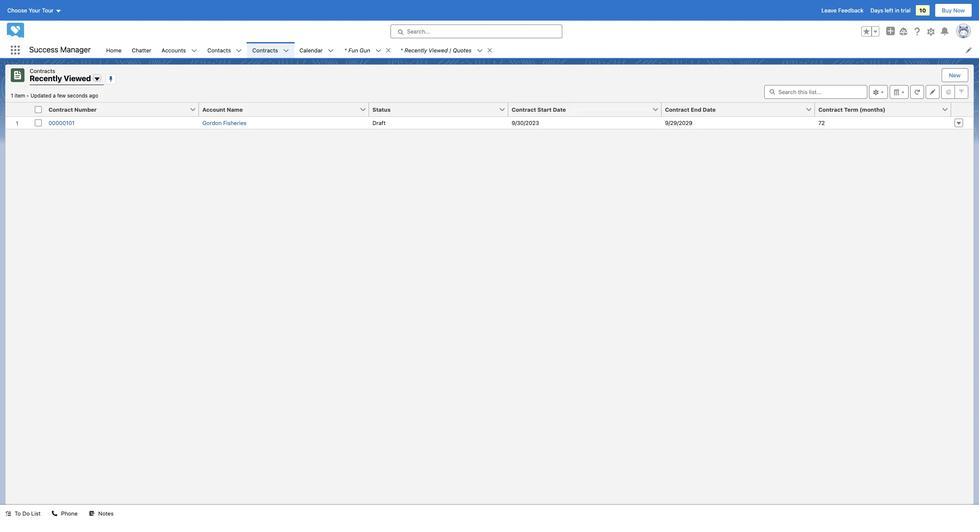 Task type: describe. For each thing, give the bounding box(es) containing it.
action image
[[951, 102, 974, 116]]

chatter link
[[127, 42, 156, 58]]

recently viewed status
[[11, 92, 30, 99]]

text default image inside contracts list item
[[283, 48, 289, 54]]

* fun gun
[[344, 47, 370, 53]]

text default image inside notes button
[[89, 511, 95, 517]]

2 horizontal spatial text default image
[[385, 47, 391, 53]]

choose
[[7, 7, 27, 14]]

contract for contract number
[[49, 106, 73, 113]]

00000101
[[49, 119, 75, 126]]

list
[[31, 510, 41, 517]]

draft
[[372, 119, 386, 126]]

item
[[15, 92, 25, 99]]

trial
[[901, 7, 911, 14]]

* for * recently viewed | quotes
[[400, 47, 403, 53]]

quotes
[[453, 47, 472, 53]]

account
[[202, 106, 225, 113]]

to do list button
[[0, 505, 46, 522]]

tour
[[42, 7, 53, 14]]

number
[[74, 106, 97, 113]]

1 item • updated a few seconds ago
[[11, 92, 98, 99]]

none search field inside recently viewed|contracts|list view element
[[764, 85, 867, 99]]

contract term (months) element
[[815, 102, 956, 117]]

contacts
[[207, 47, 231, 53]]

now
[[953, 7, 965, 14]]

your
[[29, 7, 40, 14]]

account name element
[[199, 102, 374, 117]]

to
[[15, 510, 21, 517]]

accounts link
[[156, 42, 191, 58]]

new
[[949, 72, 961, 79]]

9/30/2023
[[512, 119, 539, 126]]

home
[[106, 47, 122, 53]]

search... button
[[390, 24, 562, 38]]

new button
[[942, 69, 968, 82]]

gun
[[360, 47, 370, 53]]

contracts inside recently viewed|contracts|list view element
[[30, 67, 55, 74]]

* for * fun gun
[[344, 47, 347, 53]]

* recently viewed | quotes
[[400, 47, 472, 53]]

text default image inside calendar list item
[[328, 48, 334, 54]]

10
[[919, 7, 926, 14]]

success manager
[[29, 45, 91, 54]]

contract start date
[[512, 106, 566, 113]]

start
[[538, 106, 552, 113]]

text default image right quotes
[[477, 48, 483, 54]]

fisheries
[[223, 119, 247, 126]]

contacts list item
[[202, 42, 247, 58]]

choose your tour button
[[7, 3, 62, 17]]

viewed inside list item
[[429, 47, 448, 53]]

contract term (months) button
[[815, 102, 942, 116]]

account name
[[202, 106, 243, 113]]

search...
[[407, 28, 430, 35]]

accounts list item
[[156, 42, 202, 58]]

updated
[[30, 92, 51, 99]]

contract number button
[[45, 102, 189, 116]]

contract number
[[49, 106, 97, 113]]

calendar link
[[294, 42, 328, 58]]

buy now button
[[935, 3, 972, 17]]

calendar
[[299, 47, 323, 53]]

00000101 link
[[49, 119, 75, 126]]

contract number element
[[45, 102, 204, 117]]

date for contract start date
[[553, 106, 566, 113]]

contract for contract start date
[[512, 106, 536, 113]]

buy
[[942, 7, 952, 14]]

recently inside list item
[[405, 47, 427, 53]]

success
[[29, 45, 58, 54]]

9/29/2029
[[665, 119, 692, 126]]

list containing home
[[101, 42, 979, 58]]

chatter
[[132, 47, 151, 53]]



Task type: vqa. For each thing, say whether or not it's contained in the screenshot.
text default image
yes



Task type: locate. For each thing, give the bounding box(es) containing it.
fun
[[348, 47, 358, 53]]

group
[[861, 26, 879, 37]]

recently
[[405, 47, 427, 53], [30, 74, 62, 83]]

contract up 72
[[818, 106, 843, 113]]

text default image for *
[[375, 48, 381, 54]]

date inside "button"
[[703, 106, 716, 113]]

2 contract from the left
[[512, 106, 536, 113]]

list item
[[339, 42, 395, 58], [395, 42, 497, 58]]

contract start date button
[[508, 102, 652, 116]]

contract up 00000101
[[49, 106, 73, 113]]

1 vertical spatial recently
[[30, 74, 62, 83]]

text default image for contacts
[[236, 48, 242, 54]]

* right gun
[[400, 47, 403, 53]]

1 list item from the left
[[339, 42, 395, 58]]

•
[[27, 92, 29, 99]]

0 horizontal spatial contracts
[[30, 67, 55, 74]]

0 vertical spatial contracts
[[252, 47, 278, 53]]

recently down search... on the top left of page
[[405, 47, 427, 53]]

72
[[818, 119, 825, 126]]

cell
[[31, 102, 45, 117]]

choose your tour
[[7, 7, 53, 14]]

date right end
[[703, 106, 716, 113]]

contract end date
[[665, 106, 716, 113]]

days
[[871, 7, 883, 14]]

0 horizontal spatial date
[[553, 106, 566, 113]]

text default image inside to do list button
[[5, 511, 11, 517]]

recently viewed
[[30, 74, 91, 83]]

home link
[[101, 42, 127, 58]]

1 horizontal spatial date
[[703, 106, 716, 113]]

1 contract from the left
[[49, 106, 73, 113]]

contracts
[[252, 47, 278, 53], [30, 67, 55, 74]]

0 vertical spatial viewed
[[429, 47, 448, 53]]

date right start
[[553, 106, 566, 113]]

text default image inside contacts list item
[[236, 48, 242, 54]]

contract inside 'element'
[[818, 106, 843, 113]]

calendar list item
[[294, 42, 339, 58]]

1 vertical spatial viewed
[[64, 74, 91, 83]]

contracts link
[[247, 42, 283, 58]]

* left fun
[[344, 47, 347, 53]]

accounts
[[162, 47, 186, 53]]

date for contract end date
[[703, 106, 716, 113]]

manager
[[60, 45, 91, 54]]

notes button
[[84, 505, 119, 522]]

recently viewed grid
[[6, 102, 974, 129]]

status element
[[369, 102, 513, 117]]

contracts down success
[[30, 67, 55, 74]]

status
[[372, 106, 391, 113]]

ago
[[89, 92, 98, 99]]

viewed
[[429, 47, 448, 53], [64, 74, 91, 83]]

gordon fisheries
[[202, 119, 247, 126]]

status button
[[369, 102, 499, 116]]

2 list item from the left
[[395, 42, 497, 58]]

0 horizontal spatial text default image
[[236, 48, 242, 54]]

contract up 9/30/2023
[[512, 106, 536, 113]]

1 * from the left
[[344, 47, 347, 53]]

contracts inside contracts link
[[252, 47, 278, 53]]

name
[[227, 106, 243, 113]]

notes
[[98, 510, 114, 517]]

text default image
[[385, 47, 391, 53], [236, 48, 242, 54], [375, 48, 381, 54]]

text default image left phone
[[52, 511, 58, 517]]

leave feedback link
[[822, 7, 864, 14]]

contracts right contacts list item
[[252, 47, 278, 53]]

text default image left calendar
[[283, 48, 289, 54]]

gordon
[[202, 119, 222, 126]]

recently up updated
[[30, 74, 62, 83]]

2 date from the left
[[703, 106, 716, 113]]

*
[[344, 47, 347, 53], [400, 47, 403, 53]]

2 * from the left
[[400, 47, 403, 53]]

4 contract from the left
[[818, 106, 843, 113]]

contract for contract term (months)
[[818, 106, 843, 113]]

action element
[[951, 102, 974, 117]]

buy now
[[942, 7, 965, 14]]

recently inside recently viewed|contracts|list view element
[[30, 74, 62, 83]]

1
[[11, 92, 13, 99]]

contract term (months)
[[818, 106, 885, 113]]

term
[[844, 106, 858, 113]]

phone
[[61, 510, 78, 517]]

left
[[885, 7, 893, 14]]

0 vertical spatial recently
[[405, 47, 427, 53]]

0 horizontal spatial recently
[[30, 74, 62, 83]]

text default image right accounts
[[191, 48, 197, 54]]

contract inside "button"
[[665, 106, 690, 113]]

list
[[101, 42, 979, 58]]

leave
[[822, 7, 837, 14]]

1 horizontal spatial *
[[400, 47, 403, 53]]

a
[[53, 92, 56, 99]]

text default image left notes
[[89, 511, 95, 517]]

1 horizontal spatial contracts
[[252, 47, 278, 53]]

1 date from the left
[[553, 106, 566, 113]]

phone button
[[47, 505, 83, 522]]

text default image down search... button
[[487, 47, 493, 53]]

leave feedback
[[822, 7, 864, 14]]

account name button
[[199, 102, 360, 116]]

viewed up seconds
[[64, 74, 91, 83]]

do
[[22, 510, 30, 517]]

date
[[553, 106, 566, 113], [703, 106, 716, 113]]

text default image
[[487, 47, 493, 53], [191, 48, 197, 54], [283, 48, 289, 54], [328, 48, 334, 54], [477, 48, 483, 54], [5, 511, 11, 517], [52, 511, 58, 517], [89, 511, 95, 517]]

contract for contract end date
[[665, 106, 690, 113]]

cell inside the recently viewed grid
[[31, 102, 45, 117]]

|
[[449, 47, 451, 53]]

end
[[691, 106, 701, 113]]

None search field
[[764, 85, 867, 99]]

viewed left |
[[429, 47, 448, 53]]

3 contract from the left
[[665, 106, 690, 113]]

contract up the 9/29/2029
[[665, 106, 690, 113]]

text default image inside 'phone' button
[[52, 511, 58, 517]]

feedback
[[838, 7, 864, 14]]

contract end date button
[[662, 102, 806, 116]]

contacts link
[[202, 42, 236, 58]]

date inside button
[[553, 106, 566, 113]]

contract end date element
[[662, 102, 820, 117]]

0 horizontal spatial viewed
[[64, 74, 91, 83]]

text default image left to
[[5, 511, 11, 517]]

days left in trial
[[871, 7, 911, 14]]

Search Recently Viewed list view. search field
[[764, 85, 867, 99]]

1 vertical spatial contracts
[[30, 67, 55, 74]]

to do list
[[15, 510, 41, 517]]

recently viewed|contracts|list view element
[[5, 64, 974, 505]]

in
[[895, 7, 899, 14]]

contract start date element
[[508, 102, 667, 117]]

(months)
[[860, 106, 885, 113]]

item number image
[[6, 102, 31, 116]]

contracts list item
[[247, 42, 294, 58]]

item number element
[[6, 102, 31, 117]]

1 horizontal spatial viewed
[[429, 47, 448, 53]]

few
[[57, 92, 66, 99]]

0 horizontal spatial *
[[344, 47, 347, 53]]

contract
[[49, 106, 73, 113], [512, 106, 536, 113], [665, 106, 690, 113], [818, 106, 843, 113]]

1 horizontal spatial text default image
[[375, 48, 381, 54]]

text default image inside accounts list item
[[191, 48, 197, 54]]

text default image right calendar
[[328, 48, 334, 54]]

gordon fisheries link
[[202, 119, 247, 126]]

seconds
[[67, 92, 88, 99]]

1 horizontal spatial recently
[[405, 47, 427, 53]]

contract inside button
[[49, 106, 73, 113]]



